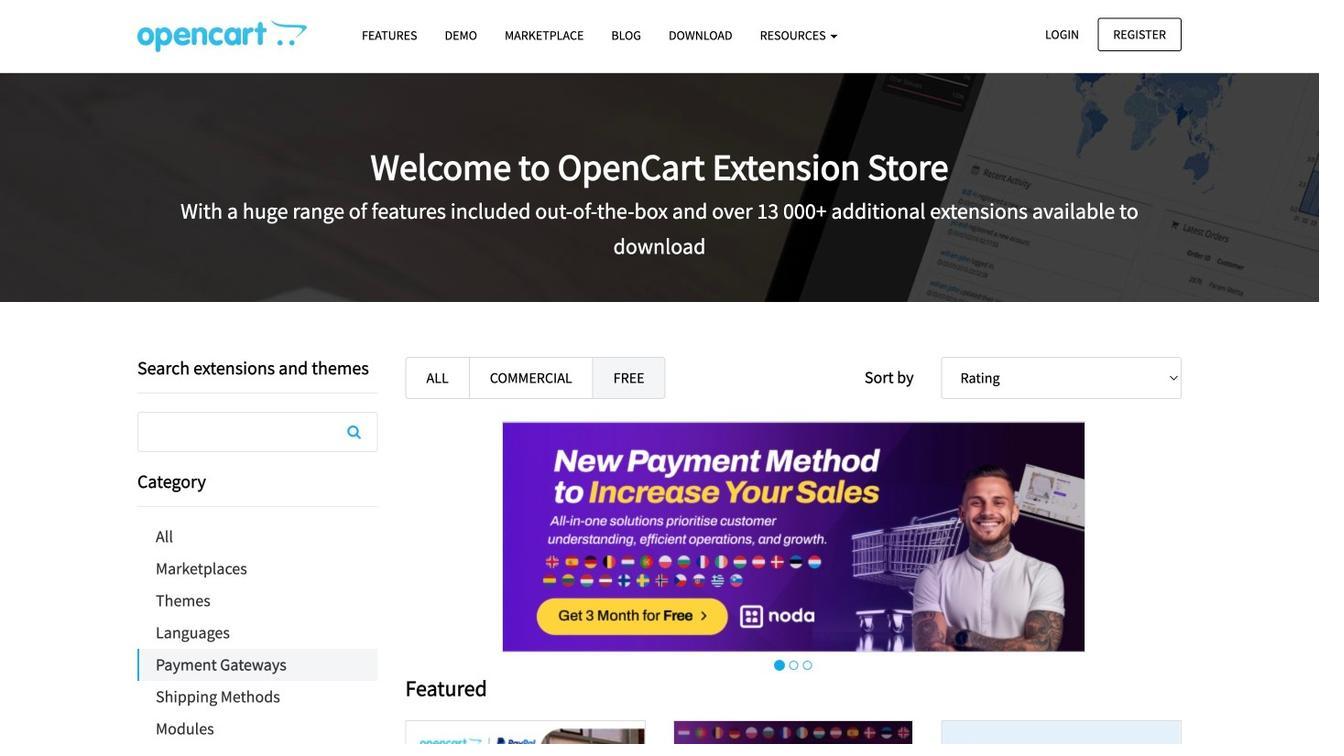 Task type: locate. For each thing, give the bounding box(es) containing it.
noda image
[[675, 722, 913, 745]]

None text field
[[138, 413, 377, 452]]

paypal checkout integration image
[[407, 722, 645, 745]]



Task type: vqa. For each thing, say whether or not it's contained in the screenshot.
PayPal Payment Gateway image
no



Task type: describe. For each thing, give the bounding box(es) containing it.
opayo uk & ireland (formerly sage pay) image
[[943, 722, 1181, 745]]

node image
[[502, 422, 1086, 653]]

opencart payment gateways image
[[137, 19, 307, 52]]

search image
[[347, 425, 361, 440]]



